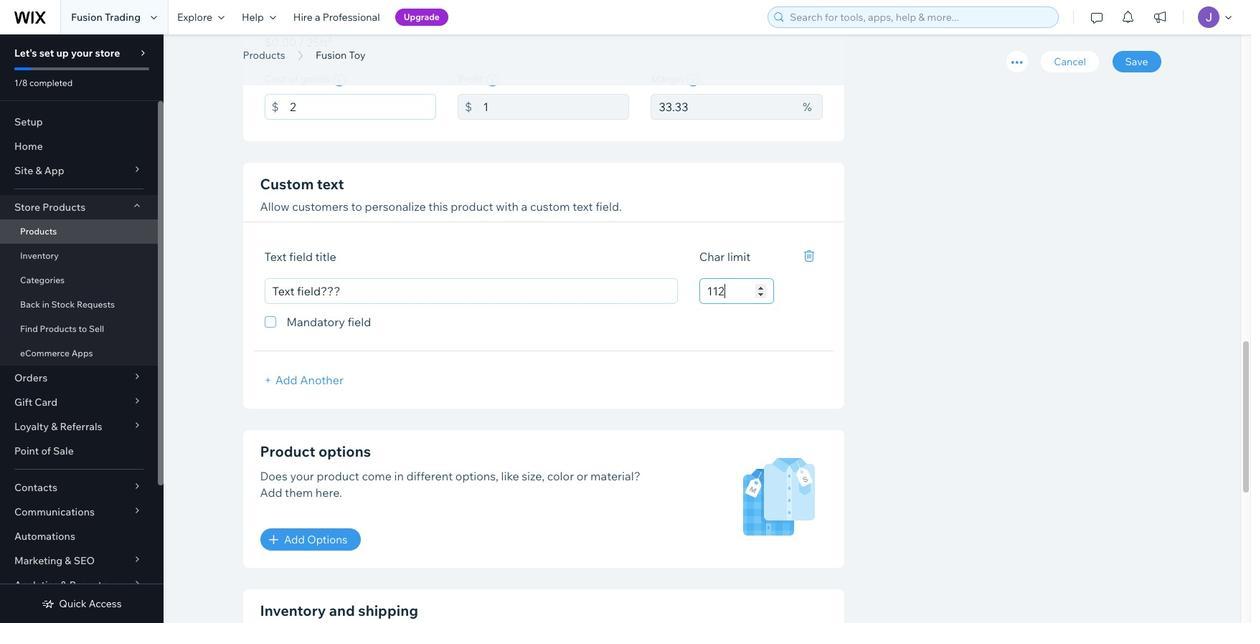 Task type: locate. For each thing, give the bounding box(es) containing it.
1 vertical spatial in
[[394, 470, 404, 484]]

0 horizontal spatial info tooltip image
[[333, 74, 346, 87]]

1 vertical spatial to
[[79, 324, 87, 334]]

0 horizontal spatial inventory
[[20, 250, 59, 261]]

of inside fusion toy form
[[289, 73, 298, 85]]

0 vertical spatial of
[[289, 73, 298, 85]]

0 vertical spatial products link
[[236, 48, 292, 62]]

& inside popup button
[[51, 420, 58, 433]]

$0.00 / 25ft²
[[264, 35, 333, 50]]

quick access
[[59, 598, 122, 611]]

0 vertical spatial to
[[351, 199, 362, 214]]

site & app
[[14, 164, 64, 177]]

& up quick
[[60, 579, 67, 592]]

access
[[89, 598, 122, 611]]

of for sale
[[41, 445, 51, 458]]

of right cost
[[289, 73, 298, 85]]

1 vertical spatial text
[[573, 199, 593, 214]]

help
[[242, 11, 264, 24]]

& right site
[[35, 164, 42, 177]]

products right store
[[42, 201, 86, 214]]

field right 'mandatory'
[[348, 315, 371, 330]]

options,
[[455, 470, 499, 484]]

communications button
[[0, 500, 158, 524]]

trading
[[105, 11, 141, 24]]

add inside does your product come in different options, like size, color or material? add them here.
[[260, 486, 282, 500]]

explore
[[177, 11, 212, 24]]

1 vertical spatial your
[[290, 470, 314, 484]]

set
[[39, 47, 54, 60]]

options
[[307, 533, 348, 547]]

2 $ from the left
[[465, 100, 472, 114]]

fusion toy form
[[164, 0, 1251, 623]]

of for goods
[[289, 73, 298, 85]]

1 horizontal spatial a
[[521, 199, 528, 214]]

products link up cost
[[236, 48, 292, 62]]

0 horizontal spatial a
[[315, 11, 320, 24]]

fusion up goods at the left top of page
[[316, 49, 347, 62]]

& for loyalty
[[51, 420, 58, 433]]

store products button
[[0, 195, 158, 220]]

communications
[[14, 506, 95, 519]]

up
[[56, 47, 69, 60]]

1 vertical spatial products link
[[0, 220, 158, 244]]

cost of goods
[[264, 73, 330, 85]]

loyalty & referrals
[[14, 420, 102, 433]]

& right loyalty on the bottom
[[51, 420, 58, 433]]

text up customers
[[317, 175, 344, 193]]

info tooltip image
[[333, 74, 346, 87], [486, 74, 499, 87]]

contacts button
[[0, 476, 158, 500]]

like
[[501, 470, 519, 484]]

& left the seo
[[65, 555, 71, 568]]

marketing & seo button
[[0, 549, 158, 573]]

or
[[577, 470, 588, 484]]

fusion
[[71, 11, 102, 24], [243, 31, 325, 63], [316, 49, 347, 62]]

1 horizontal spatial field
[[348, 315, 371, 330]]

1 vertical spatial add
[[260, 486, 282, 500]]

a
[[315, 11, 320, 24], [521, 199, 528, 214]]

0 horizontal spatial in
[[42, 299, 49, 310]]

& inside dropdown button
[[60, 579, 67, 592]]

text left field.
[[573, 199, 593, 214]]

referrals
[[60, 420, 102, 433]]

add down does in the left bottom of the page
[[260, 486, 282, 500]]

1 horizontal spatial text
[[573, 199, 593, 214]]

setup
[[14, 116, 43, 128]]

1 horizontal spatial products link
[[236, 48, 292, 62]]

color
[[547, 470, 574, 484]]

0 vertical spatial inventory
[[20, 250, 59, 261]]

custom
[[530, 199, 570, 214]]

let's
[[14, 47, 37, 60]]

info tooltip image right goods at the left top of page
[[333, 74, 346, 87]]

product right this
[[451, 199, 493, 214]]

0 horizontal spatial $
[[272, 100, 279, 114]]

card
[[35, 396, 58, 409]]

add inside add options button
[[284, 533, 305, 547]]

point
[[14, 445, 39, 458]]

store products
[[14, 201, 86, 214]]

0 horizontal spatial field
[[289, 250, 313, 264]]

1 horizontal spatial product
[[451, 199, 493, 214]]

products link inside fusion toy form
[[236, 48, 292, 62]]

fusion toy
[[243, 31, 375, 63], [316, 49, 366, 62]]

of left sale
[[41, 445, 51, 458]]

1 vertical spatial of
[[41, 445, 51, 458]]

0 horizontal spatial product
[[317, 470, 359, 484]]

products link
[[236, 48, 292, 62], [0, 220, 158, 244]]

marketing & seo
[[14, 555, 95, 568]]

find products to sell
[[20, 324, 104, 334]]

$0.00
[[264, 35, 296, 50]]

your inside sidebar element
[[71, 47, 93, 60]]

1 horizontal spatial in
[[394, 470, 404, 484]]

product up here.
[[317, 470, 359, 484]]

a right the with
[[521, 199, 528, 214]]

0 horizontal spatial to
[[79, 324, 87, 334]]

0 vertical spatial in
[[42, 299, 49, 310]]

inventory for inventory
[[20, 250, 59, 261]]

mandatory
[[287, 315, 345, 330]]

products
[[243, 49, 285, 62], [42, 201, 86, 214], [20, 226, 57, 237], [40, 324, 77, 334]]

to
[[351, 199, 362, 214], [79, 324, 87, 334]]

$ down profit on the left top of the page
[[465, 100, 472, 114]]

apps
[[72, 348, 93, 359]]

orders button
[[0, 366, 158, 390]]

0 horizontal spatial your
[[71, 47, 93, 60]]

a right hire
[[315, 11, 320, 24]]

info tooltip image for cost of goods
[[333, 74, 346, 87]]

products up cost
[[243, 49, 285, 62]]

automations
[[14, 530, 75, 543]]

& inside popup button
[[65, 555, 71, 568]]

0 vertical spatial add
[[275, 373, 297, 388]]

info tooltip image right profit on the left top of the page
[[486, 74, 499, 87]]

of inside the "point of sale" link
[[41, 445, 51, 458]]

None number field
[[699, 279, 774, 305]]

1 vertical spatial field
[[348, 315, 371, 330]]

1 info tooltip image from the left
[[333, 74, 346, 87]]

1 horizontal spatial info tooltip image
[[486, 74, 499, 87]]

e.g., "What would you like engraved on your watch?" text field
[[264, 279, 678, 305]]

inventory up "categories"
[[20, 250, 59, 261]]

1 horizontal spatial of
[[289, 73, 298, 85]]

back
[[20, 299, 40, 310]]

0 horizontal spatial of
[[41, 445, 51, 458]]

1 horizontal spatial your
[[290, 470, 314, 484]]

0 vertical spatial text
[[317, 175, 344, 193]]

0 vertical spatial product
[[451, 199, 493, 214]]

$
[[272, 100, 279, 114], [465, 100, 472, 114]]

in right come
[[394, 470, 404, 484]]

1 horizontal spatial $
[[465, 100, 472, 114]]

save
[[1125, 55, 1148, 68]]

& inside dropdown button
[[35, 164, 42, 177]]

none text field inside fusion toy form
[[483, 94, 629, 120]]

product
[[260, 443, 315, 461]]

analytics
[[14, 579, 58, 592]]

add another
[[275, 373, 344, 388]]

0 vertical spatial your
[[71, 47, 93, 60]]

orders
[[14, 372, 47, 385]]

add for add another
[[275, 373, 297, 388]]

inventory inside fusion toy form
[[260, 602, 326, 620]]

1 horizontal spatial to
[[351, 199, 362, 214]]

$ down cost
[[272, 100, 279, 114]]

in right back
[[42, 299, 49, 310]]

professional
[[323, 11, 380, 24]]

field left title
[[289, 250, 313, 264]]

home
[[14, 140, 43, 153]]

None text field
[[290, 94, 436, 120], [651, 94, 796, 120], [290, 94, 436, 120], [651, 94, 796, 120]]

product inside does your product come in different options, like size, color or material? add them here.
[[317, 470, 359, 484]]

a inside custom text allow customers to personalize this product with a custom text field.
[[521, 199, 528, 214]]

hire
[[293, 11, 313, 24]]

char limit
[[699, 250, 751, 264]]

products down store
[[20, 226, 57, 237]]

add right plus xs icon
[[284, 533, 305, 547]]

add left another
[[275, 373, 297, 388]]

your up them
[[290, 470, 314, 484]]

toy
[[331, 31, 375, 63], [349, 49, 366, 62]]

inventory left 'and'
[[260, 602, 326, 620]]

in inside sidebar element
[[42, 299, 49, 310]]

products link down the store products
[[0, 220, 158, 244]]

plus xs image
[[269, 536, 278, 545]]

2 info tooltip image from the left
[[486, 74, 499, 87]]

add
[[275, 373, 297, 388], [260, 486, 282, 500], [284, 533, 305, 547]]

custom text allow customers to personalize this product with a custom text field.
[[260, 175, 622, 214]]

loyalty & referrals button
[[0, 415, 158, 439]]

2 vertical spatial add
[[284, 533, 305, 547]]

products inside fusion toy form
[[243, 49, 285, 62]]

to left the sell at left bottom
[[79, 324, 87, 334]]

1 vertical spatial product
[[317, 470, 359, 484]]

in
[[42, 299, 49, 310], [394, 470, 404, 484]]

your right up
[[71, 47, 93, 60]]

inventory inside sidebar element
[[20, 250, 59, 261]]

inventory
[[20, 250, 59, 261], [260, 602, 326, 620]]

1 vertical spatial inventory
[[260, 602, 326, 620]]

to right customers
[[351, 199, 362, 214]]

1/8 completed
[[14, 77, 73, 88]]

find products to sell link
[[0, 317, 158, 342]]

1 horizontal spatial inventory
[[260, 602, 326, 620]]

1 vertical spatial a
[[521, 199, 528, 214]]

0 vertical spatial field
[[289, 250, 313, 264]]

0 vertical spatial a
[[315, 11, 320, 24]]

None text field
[[483, 94, 629, 120]]



Task type: describe. For each thing, give the bounding box(es) containing it.
analytics & reports button
[[0, 573, 158, 598]]

reports
[[69, 579, 107, 592]]

add for add options
[[284, 533, 305, 547]]

quick access button
[[42, 598, 122, 611]]

mandatory field
[[287, 315, 371, 330]]

here.
[[316, 486, 342, 500]]

delete icon image
[[804, 251, 814, 262]]

inventory link
[[0, 244, 158, 268]]

come
[[362, 470, 392, 484]]

let's set up your store
[[14, 47, 120, 60]]

goods
[[300, 73, 330, 85]]

allow
[[260, 199, 290, 214]]

profit
[[458, 73, 483, 85]]

products inside popup button
[[42, 201, 86, 214]]

product inside custom text allow customers to personalize this product with a custom text field.
[[451, 199, 493, 214]]

to inside custom text allow customers to personalize this product with a custom text field.
[[351, 199, 362, 214]]

0 horizontal spatial text
[[317, 175, 344, 193]]

text
[[264, 250, 287, 264]]

and
[[329, 602, 355, 620]]

char
[[699, 250, 725, 264]]

Search for tools, apps, help & more... field
[[786, 7, 1054, 27]]

size,
[[522, 470, 545, 484]]

categories link
[[0, 268, 158, 293]]

completed
[[29, 77, 73, 88]]

hire a professional link
[[285, 0, 389, 34]]

& for analytics
[[60, 579, 67, 592]]

upgrade
[[404, 11, 440, 22]]

& for marketing
[[65, 555, 71, 568]]

in inside does your product come in different options, like size, color or material? add them here.
[[394, 470, 404, 484]]

ecommerce apps
[[20, 348, 93, 359]]

store
[[95, 47, 120, 60]]

limit
[[727, 250, 751, 264]]

fusion toy down hire
[[243, 31, 375, 63]]

product options
[[260, 443, 371, 461]]

site
[[14, 164, 33, 177]]

stock
[[51, 299, 75, 310]]

inventory and shipping
[[260, 602, 418, 620]]

another
[[300, 373, 344, 388]]

gift card button
[[0, 390, 158, 415]]

sale
[[53, 445, 74, 458]]

gift card
[[14, 396, 58, 409]]

hire a professional
[[293, 11, 380, 24]]

/
[[299, 35, 304, 50]]

fusion trading
[[71, 11, 141, 24]]

analytics & reports
[[14, 579, 107, 592]]

shipping
[[358, 602, 418, 620]]

text field title
[[264, 250, 336, 264]]

point of sale
[[14, 445, 74, 458]]

help button
[[233, 0, 285, 34]]

marketing
[[14, 555, 63, 568]]

gift
[[14, 396, 32, 409]]

back in stock requests link
[[0, 293, 158, 317]]

does your product come in different options, like size, color or material? add them here.
[[260, 470, 641, 500]]

your inside does your product come in different options, like size, color or material? add them here.
[[290, 470, 314, 484]]

info tooltip image for profit
[[486, 74, 499, 87]]

none number field inside fusion toy form
[[699, 279, 774, 305]]

add options
[[284, 533, 348, 547]]

ecommerce
[[20, 348, 70, 359]]

field for text
[[289, 250, 313, 264]]

inventory for inventory and shipping
[[260, 602, 326, 620]]

setup link
[[0, 110, 158, 134]]

app
[[44, 164, 64, 177]]

different
[[406, 470, 453, 484]]

point of sale link
[[0, 439, 158, 463]]

%
[[803, 100, 812, 114]]

seo
[[74, 555, 95, 568]]

sidebar element
[[0, 34, 164, 623]]

customers
[[292, 199, 349, 214]]

personalize
[[365, 199, 426, 214]]

& for site
[[35, 164, 42, 177]]

0 horizontal spatial products link
[[0, 220, 158, 244]]

1 $ from the left
[[272, 100, 279, 114]]

25ft²
[[307, 35, 333, 50]]

1/8
[[14, 77, 28, 88]]

material?
[[590, 470, 641, 484]]

find
[[20, 324, 38, 334]]

options
[[319, 443, 371, 461]]

save button
[[1112, 51, 1161, 72]]

fusion left the trading
[[71, 11, 102, 24]]

upgrade button
[[395, 9, 448, 26]]

home link
[[0, 134, 158, 159]]

this
[[429, 199, 448, 214]]

requests
[[77, 299, 115, 310]]

fusion toy up goods at the left top of page
[[316, 49, 366, 62]]

ecommerce apps link
[[0, 342, 158, 366]]

field for mandatory
[[348, 315, 371, 330]]

fusion up cost
[[243, 31, 325, 63]]

to inside sidebar element
[[79, 324, 87, 334]]

products up ecommerce apps in the bottom left of the page
[[40, 324, 77, 334]]

quick
[[59, 598, 87, 611]]

store
[[14, 201, 40, 214]]

info tooltip image
[[687, 74, 700, 87]]

with
[[496, 199, 519, 214]]

categories
[[20, 275, 65, 286]]

them
[[285, 486, 313, 500]]

cancel
[[1054, 55, 1086, 68]]



Task type: vqa. For each thing, say whether or not it's contained in the screenshot.
Manager.
no



